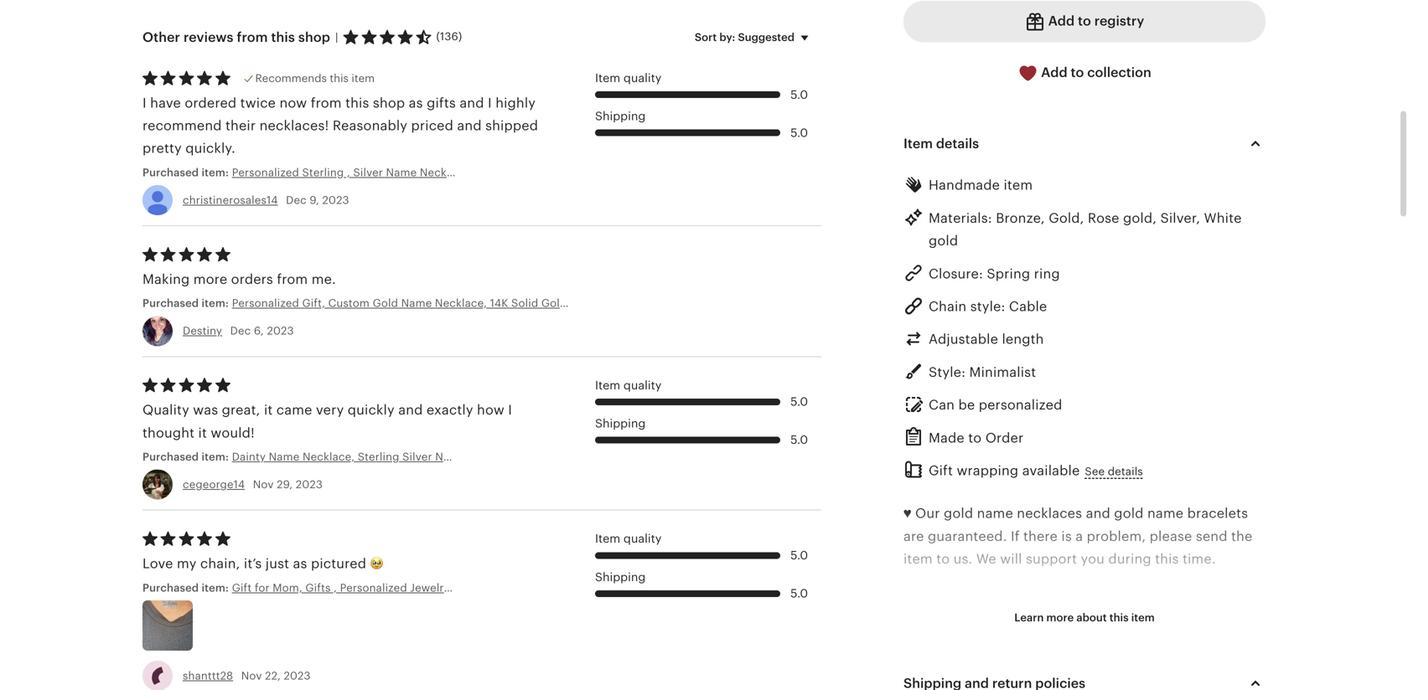 Task type: describe. For each thing, give the bounding box(es) containing it.
suggested
[[738, 31, 795, 43]]

the right welcome
[[1126, 598, 1147, 613]]

🥹
[[370, 557, 384, 572]]

shipping for and
[[595, 109, 646, 123]]

recommend
[[143, 118, 222, 133]]

destiny dec 6, 2023
[[183, 325, 294, 338]]

♥ our gold name necklaces and gold name bracelets are guaranteed. if there is a problem, please send the item to us. we will support you during this time.
[[904, 506, 1253, 567]]

time.
[[1183, 552, 1216, 567]]

will inside ♥ our gold name necklaces and gold name bracelets are guaranteed. if there is a problem, please send the item to us. we will support you during this time.
[[1000, 552, 1022, 567]]

22,
[[265, 670, 281, 683]]

making
[[143, 272, 190, 287]]

support
[[1026, 552, 1077, 567]]

be inside ♥ how would you like to welcome the excitement of the new year with this perfect gold name necklace? this perfect, colorfast, colorfast necklace, suitable for all combinations of your neck and your loved ones, will be a very valuable personalized keepsake for
[[1247, 666, 1264, 681]]

3 5.0 from the top
[[791, 395, 808, 409]]

you inside ♥ how would you like to welcome the excitement of the new year with this perfect gold name necklace? this perfect, colorfast, colorfast necklace, suitable for all combinations of your neck and your loved ones, will be a very valuable personalized keepsake for
[[992, 598, 1016, 613]]

spring
[[987, 266, 1031, 281]]

about
[[1077, 612, 1107, 625]]

my
[[177, 557, 197, 572]]

problem,
[[1087, 529, 1146, 544]]

item details button
[[889, 124, 1281, 164]]

pretty
[[143, 141, 182, 156]]

just
[[266, 557, 289, 572]]

dec for from
[[230, 325, 251, 338]]

a inside ♥ how would you like to welcome the excitement of the new year with this perfect gold name necklace? this perfect, colorfast, colorfast necklace, suitable for all combinations of your neck and your loved ones, will be a very valuable personalized keepsake for
[[904, 689, 911, 691]]

priced
[[411, 118, 454, 133]]

materials:
[[929, 211, 992, 226]]

and right priced on the left top of page
[[457, 118, 482, 133]]

orders
[[231, 272, 273, 287]]

add to collection button
[[904, 52, 1266, 94]]

name up the if
[[977, 506, 1013, 522]]

2023 for now
[[322, 194, 349, 207]]

0 vertical spatial from
[[237, 30, 268, 45]]

it's
[[244, 557, 262, 572]]

white
[[1204, 211, 1242, 226]]

cegeorge14
[[183, 479, 245, 491]]

can
[[929, 398, 955, 413]]

1 horizontal spatial from
[[277, 272, 308, 287]]

name inside ♥ how would you like to welcome the excitement of the new year with this perfect gold name necklace? this perfect, colorfast, colorfast necklace, suitable for all combinations of your neck and your loved ones, will be a very valuable personalized keepsake for
[[1114, 620, 1150, 636]]

making more orders from me.
[[143, 272, 336, 287]]

please
[[1150, 529, 1192, 544]]

sort
[[695, 31, 717, 43]]

quality for i
[[624, 379, 662, 392]]

thought
[[143, 426, 195, 441]]

gold,
[[1049, 211, 1084, 226]]

wrapping
[[957, 464, 1019, 479]]

1 vertical spatial as
[[293, 557, 307, 572]]

2 your from the left
[[1110, 666, 1139, 681]]

i inside quality was great, it came very quickly and exactly how i thought it would!
[[508, 403, 512, 418]]

the inside ♥ our gold name necklaces and gold name bracelets are guaranteed. if there is a problem, please send the item to us. we will support you during this time.
[[1232, 529, 1253, 544]]

other reviews from this shop
[[143, 30, 330, 45]]

9,
[[310, 194, 319, 207]]

add to registry
[[1045, 13, 1145, 29]]

dec for twice
[[286, 194, 307, 207]]

see
[[1085, 466, 1105, 478]]

registry
[[1095, 13, 1145, 29]]

shanttt28
[[183, 670, 233, 683]]

bronze,
[[996, 211, 1045, 226]]

item: for chain,
[[202, 582, 229, 595]]

to inside ♥ our gold name necklaces and gold name bracelets are guaranteed. if there is a problem, please send the item to us. we will support you during this time.
[[937, 552, 950, 567]]

other
[[143, 30, 180, 45]]

perfect
[[1027, 620, 1075, 636]]

chain
[[929, 299, 967, 314]]

christinerosales14
[[183, 194, 278, 207]]

if
[[1011, 529, 1020, 544]]

0 horizontal spatial i
[[143, 95, 147, 111]]

christinerosales14 dec 9, 2023
[[183, 194, 349, 207]]

learn more about this item button
[[1002, 603, 1168, 634]]

highly
[[496, 95, 536, 111]]

1 your from the left
[[1014, 666, 1043, 681]]

details inside dropdown button
[[936, 136, 979, 151]]

handmade
[[929, 178, 1000, 193]]

this inside ♥ our gold name necklaces and gold name bracelets are guaranteed. if there is a problem, please send the item to us. we will support you during this time.
[[1155, 552, 1179, 567]]

neck
[[1047, 666, 1078, 681]]

purchased for love my chain, it's just as pictured 🥹
[[143, 582, 199, 595]]

ones,
[[1182, 666, 1218, 681]]

item inside dropdown button
[[904, 136, 933, 151]]

closure: spring ring
[[929, 266, 1060, 281]]

|
[[335, 31, 338, 43]]

this inside dropdown button
[[1110, 612, 1129, 625]]

2 5.0 from the top
[[791, 126, 808, 139]]

and inside ♥ our gold name necklaces and gold name bracelets are guaranteed. if there is a problem, please send the item to us. we will support you during this time.
[[1086, 506, 1111, 522]]

destiny link
[[183, 325, 222, 338]]

add for add to registry
[[1048, 13, 1075, 29]]

1 5.0 from the top
[[791, 88, 808, 101]]

colorfast
[[1025, 643, 1083, 658]]

this inside ♥ how would you like to welcome the excitement of the new year with this perfect gold name necklace? this perfect, colorfast, colorfast necklace, suitable for all combinations of your neck and your loved ones, will be a very valuable personalized keepsake for
[[1000, 620, 1024, 636]]

is
[[1062, 529, 1072, 544]]

year
[[936, 620, 964, 636]]

0 vertical spatial it
[[264, 403, 273, 418]]

us.
[[954, 552, 973, 567]]

with
[[968, 620, 996, 636]]

suitable
[[1153, 643, 1205, 658]]

name up please
[[1148, 506, 1184, 522]]

purchased for making more orders from me.
[[143, 297, 199, 310]]

quality
[[143, 403, 189, 418]]

ordered
[[185, 95, 237, 111]]

(136)
[[436, 30, 462, 43]]

purchased for quality was great, it came very quickly and exactly how i thought it would!
[[143, 451, 199, 464]]

1 vertical spatial for
[[1157, 689, 1175, 691]]

love my chain, it's just as pictured 🥹
[[143, 557, 384, 572]]

chain style: cable
[[929, 299, 1047, 314]]

0 horizontal spatial shop
[[298, 30, 330, 45]]

0 vertical spatial for
[[1208, 643, 1227, 658]]

gold,
[[1123, 211, 1157, 226]]

see details link
[[1085, 464, 1143, 480]]

ring
[[1034, 266, 1060, 281]]

and inside ♥ how would you like to welcome the excitement of the new year with this perfect gold name necklace? this perfect, colorfast, colorfast necklace, suitable for all combinations of your neck and your loved ones, will be a very valuable personalized keepsake for
[[1082, 666, 1106, 681]]

add to registry button
[[904, 1, 1266, 42]]

purchased for i have ordered twice now from this shop as gifts and i  highly recommend their necklaces! reasonably priced and shipped pretty quickly.
[[143, 166, 199, 179]]

to for collection
[[1071, 65, 1084, 80]]

cegeorge14 nov 29, 2023
[[183, 479, 323, 491]]

handmade item
[[929, 178, 1033, 193]]

personalized inside ♥ how would you like to welcome the excitement of the new year with this perfect gold name necklace? this perfect, colorfast, colorfast necklace, suitable for all combinations of your neck and your loved ones, will be a very valuable personalized keepsake for
[[1005, 689, 1089, 691]]

would
[[948, 598, 988, 613]]

gold up the guaranteed.
[[944, 506, 974, 522]]

shipped
[[485, 118, 538, 133]]

more for making
[[193, 272, 227, 287]]

1 horizontal spatial i
[[488, 95, 492, 111]]

as inside the i have ordered twice now from this shop as gifts and i  highly recommend their necklaces! reasonably priced and shipped pretty quickly.
[[409, 95, 423, 111]]

collection
[[1087, 65, 1152, 80]]

item up bronze,
[[1004, 178, 1033, 193]]

closure:
[[929, 266, 983, 281]]

purchased item: for more
[[143, 297, 232, 310]]

was
[[193, 403, 218, 418]]

5 5.0 from the top
[[791, 549, 808, 563]]

send
[[1196, 529, 1228, 544]]



Task type: locate. For each thing, give the bounding box(es) containing it.
1 vertical spatial nov
[[241, 670, 262, 683]]

item: down chain,
[[202, 582, 229, 595]]

0 horizontal spatial from
[[237, 30, 268, 45]]

♥ inside ♥ our gold name necklaces and gold name bracelets are guaranteed. if there is a problem, please send the item to us. we will support you during this time.
[[904, 506, 912, 522]]

a right is in the right of the page
[[1076, 529, 1083, 544]]

necklaces
[[1017, 506, 1082, 522]]

1 horizontal spatial for
[[1208, 643, 1227, 658]]

and right neck
[[1082, 666, 1106, 681]]

1 vertical spatial you
[[992, 598, 1016, 613]]

add up add to collection button
[[1048, 13, 1075, 29]]

the right send
[[1232, 529, 1253, 544]]

1 horizontal spatial more
[[1047, 612, 1074, 625]]

adjustable length
[[929, 332, 1044, 347]]

i right how
[[508, 403, 512, 418]]

this up "reasonably"
[[345, 95, 369, 111]]

materials: bronze, gold, rose gold, silver, white gold
[[929, 211, 1242, 249]]

1 horizontal spatial be
[[1247, 666, 1264, 681]]

0 horizontal spatial more
[[193, 272, 227, 287]]

sort by: suggested
[[695, 31, 795, 43]]

and left exactly
[[398, 403, 423, 418]]

this inside the i have ordered twice now from this shop as gifts and i  highly recommend their necklaces! reasonably priced and shipped pretty quickly.
[[345, 95, 369, 111]]

came
[[276, 403, 312, 418]]

0 vertical spatial a
[[1076, 529, 1083, 544]]

nov
[[253, 479, 274, 491], [241, 670, 262, 683]]

dec left the "9,"
[[286, 194, 307, 207]]

this right "with"
[[1000, 620, 1024, 636]]

guaranteed.
[[928, 529, 1007, 544]]

to inside ♥ how would you like to welcome the excitement of the new year with this perfect gold name necklace? this perfect, colorfast, colorfast necklace, suitable for all combinations of your neck and your loved ones, will be a very valuable personalized keepsake for
[[1046, 598, 1059, 613]]

2023 for me.
[[267, 325, 294, 338]]

0 vertical spatial will
[[1000, 552, 1022, 567]]

will down all
[[1222, 666, 1244, 681]]

3 item quality from the top
[[595, 533, 662, 546]]

item for i have ordered twice now from this shop as gifts and i  highly recommend their necklaces! reasonably priced and shipped pretty quickly.
[[595, 71, 621, 85]]

1 horizontal spatial you
[[1081, 552, 1105, 567]]

this up recommends
[[271, 30, 295, 45]]

0 vertical spatial personalized
[[979, 398, 1063, 413]]

purchased down love
[[143, 582, 199, 595]]

item: for ordered
[[202, 166, 229, 179]]

1 horizontal spatial very
[[915, 689, 943, 691]]

as left 'gifts'
[[409, 95, 423, 111]]

6 5.0 from the top
[[791, 587, 808, 601]]

shanttt28 nov 22, 2023
[[183, 670, 311, 683]]

add inside add to registry button
[[1048, 13, 1075, 29]]

purchased item: for have
[[143, 166, 232, 179]]

gold inside materials: bronze, gold, rose gold, silver, white gold
[[929, 234, 958, 249]]

this down the '|'
[[330, 72, 349, 85]]

order
[[986, 431, 1024, 446]]

purchased down pretty
[[143, 166, 199, 179]]

you down problem,
[[1081, 552, 1105, 567]]

0 horizontal spatial for
[[1157, 689, 1175, 691]]

4 purchased from the top
[[143, 582, 199, 595]]

this down please
[[1155, 552, 1179, 567]]

length
[[1002, 332, 1044, 347]]

dec left 6,
[[230, 325, 251, 338]]

item for love my chain, it's just as pictured 🥹
[[595, 533, 621, 546]]

2 horizontal spatial i
[[508, 403, 512, 418]]

0 vertical spatial shipping
[[595, 109, 646, 123]]

2 purchased from the top
[[143, 297, 199, 310]]

item: up destiny
[[202, 297, 229, 310]]

purchased
[[143, 166, 199, 179], [143, 297, 199, 310], [143, 451, 199, 464], [143, 582, 199, 595]]

keepsake
[[1092, 689, 1153, 691]]

0 vertical spatial item quality
[[595, 71, 662, 85]]

0 horizontal spatial will
[[1000, 552, 1022, 567]]

♥ how would you like to welcome the excitement of the new year with this perfect gold name necklace? this perfect, colorfast, colorfast necklace, suitable for all combinations of your neck and your loved ones, will be a very valuable personalized keepsake for 
[[904, 598, 1266, 691]]

0 vertical spatial more
[[193, 272, 227, 287]]

1 vertical spatial dec
[[230, 325, 251, 338]]

to
[[1078, 13, 1091, 29], [1071, 65, 1084, 80], [968, 431, 982, 446], [937, 552, 950, 567], [1046, 598, 1059, 613]]

very inside ♥ how would you like to welcome the excitement of the new year with this perfect gold name necklace? this perfect, colorfast, colorfast necklace, suitable for all combinations of your neck and your loved ones, will be a very valuable personalized keepsake for
[[915, 689, 943, 691]]

0 vertical spatial of
[[1227, 598, 1241, 613]]

chain,
[[200, 557, 240, 572]]

item details
[[904, 136, 979, 151]]

2023 right 6,
[[267, 325, 294, 338]]

0 horizontal spatial details
[[936, 136, 979, 151]]

to for registry
[[1078, 13, 1091, 29]]

for down loved
[[1157, 689, 1175, 691]]

like
[[1020, 598, 1042, 613]]

2 item: from the top
[[202, 297, 229, 310]]

1 vertical spatial be
[[1247, 666, 1264, 681]]

name up necklace,
[[1114, 620, 1150, 636]]

by:
[[720, 31, 735, 43]]

gifts
[[427, 95, 456, 111]]

i have ordered twice now from this shop as gifts and i  highly recommend their necklaces! reasonably priced and shipped pretty quickly.
[[143, 95, 538, 156]]

item: for great,
[[202, 451, 229, 464]]

1 vertical spatial a
[[904, 689, 911, 691]]

a down combinations
[[904, 689, 911, 691]]

personalized
[[979, 398, 1063, 413], [1005, 689, 1089, 691]]

to left registry
[[1078, 13, 1091, 29]]

style: minimalist
[[929, 365, 1036, 380]]

3 purchased from the top
[[143, 451, 199, 464]]

it down was on the left of page
[[198, 426, 207, 441]]

style:
[[971, 299, 1006, 314]]

from down recommends this item
[[311, 95, 342, 111]]

the up this at the bottom of page
[[1244, 598, 1266, 613]]

purchased item: down quickly. on the top left of page
[[143, 166, 232, 179]]

1 vertical spatial personalized
[[1005, 689, 1089, 691]]

christinerosales14 link
[[183, 194, 278, 207]]

and right 'gifts'
[[460, 95, 484, 111]]

♥ for ♥ our gold name necklaces and gold name bracelets are guaranteed. if there is a problem, please send the item to us. we will support you during this time.
[[904, 506, 912, 522]]

and up problem,
[[1086, 506, 1111, 522]]

1 vertical spatial item quality
[[595, 379, 662, 392]]

loved
[[1143, 666, 1179, 681]]

to left us.
[[937, 552, 950, 567]]

1 horizontal spatial dec
[[286, 194, 307, 207]]

shop left the '|'
[[298, 30, 330, 45]]

3 item: from the top
[[202, 451, 229, 464]]

pictured
[[311, 557, 366, 572]]

excitement
[[1151, 598, 1224, 613]]

1 ♥ from the top
[[904, 506, 912, 522]]

will down the if
[[1000, 552, 1022, 567]]

♥ inside ♥ how would you like to welcome the excitement of the new year with this perfect gold name necklace? this perfect, colorfast, colorfast necklace, suitable for all combinations of your neck and your loved ones, will be a very valuable personalized keepsake for
[[904, 598, 912, 613]]

purchased down the making
[[143, 297, 199, 310]]

2 vertical spatial item quality
[[595, 533, 662, 546]]

to inside add to collection button
[[1071, 65, 1084, 80]]

new
[[904, 620, 933, 636]]

2023 right 22,
[[284, 670, 311, 683]]

1 horizontal spatial details
[[1108, 466, 1143, 478]]

1 vertical spatial ♥
[[904, 598, 912, 613]]

your
[[1014, 666, 1043, 681], [1110, 666, 1139, 681]]

this right about
[[1110, 612, 1129, 625]]

2 purchased item: from the top
[[143, 297, 232, 310]]

recommends
[[255, 72, 327, 85]]

to inside add to registry button
[[1078, 13, 1091, 29]]

very inside quality was great, it came very quickly and exactly how i thought it would!
[[316, 403, 344, 418]]

great,
[[222, 403, 260, 418]]

1 horizontal spatial shop
[[373, 95, 405, 111]]

details inside gift wrapping available see details
[[1108, 466, 1143, 478]]

purchased item: for was
[[143, 451, 232, 464]]

1 horizontal spatial will
[[1222, 666, 1244, 681]]

1 shipping from the top
[[595, 109, 646, 123]]

4 5.0 from the top
[[791, 434, 808, 447]]

1 vertical spatial quality
[[624, 379, 662, 392]]

2 horizontal spatial from
[[311, 95, 342, 111]]

be
[[959, 398, 975, 413], [1247, 666, 1264, 681]]

item down are
[[904, 552, 933, 567]]

3 quality from the top
[[624, 533, 662, 546]]

0 vertical spatial as
[[409, 95, 423, 111]]

1 vertical spatial of
[[997, 666, 1010, 681]]

available
[[1023, 464, 1080, 479]]

shipping for i
[[595, 417, 646, 430]]

necklace?
[[1154, 620, 1219, 636]]

very down combinations
[[915, 689, 943, 691]]

you left like
[[992, 598, 1016, 613]]

0 vertical spatial nov
[[253, 479, 274, 491]]

0 horizontal spatial your
[[1014, 666, 1043, 681]]

dec
[[286, 194, 307, 207], [230, 325, 251, 338]]

1 purchased from the top
[[143, 166, 199, 179]]

0 horizontal spatial dec
[[230, 325, 251, 338]]

0 horizontal spatial it
[[198, 426, 207, 441]]

adjustable
[[929, 332, 998, 347]]

add for add to collection
[[1041, 65, 1068, 80]]

2 item quality from the top
[[595, 379, 662, 392]]

be right can
[[959, 398, 975, 413]]

0 horizontal spatial of
[[997, 666, 1010, 681]]

item inside ♥ our gold name necklaces and gold name bracelets are guaranteed. if there is a problem, please send the item to us. we will support you during this time.
[[904, 552, 933, 567]]

add inside add to collection button
[[1041, 65, 1068, 80]]

2023 right 29,
[[296, 479, 323, 491]]

1 purchased item: from the top
[[143, 166, 232, 179]]

combinations
[[904, 666, 993, 681]]

purchased item: down my
[[143, 582, 232, 595]]

to left collection
[[1071, 65, 1084, 80]]

4 item: from the top
[[202, 582, 229, 595]]

0 vertical spatial be
[[959, 398, 975, 413]]

1 item quality from the top
[[595, 71, 662, 85]]

0 horizontal spatial be
[[959, 398, 975, 413]]

quality for and
[[624, 71, 662, 85]]

item: for orders
[[202, 297, 229, 310]]

♥ left our
[[904, 506, 912, 522]]

♥
[[904, 506, 912, 522], [904, 598, 912, 613]]

are
[[904, 529, 924, 544]]

1 horizontal spatial it
[[264, 403, 273, 418]]

our
[[915, 506, 940, 522]]

it left came
[[264, 403, 273, 418]]

add down add to registry button
[[1041, 65, 1068, 80]]

1 horizontal spatial your
[[1110, 666, 1139, 681]]

1 vertical spatial shop
[[373, 95, 405, 111]]

details up the handmade
[[936, 136, 979, 151]]

3 shipping from the top
[[595, 571, 646, 584]]

recommends this item
[[255, 72, 375, 85]]

name
[[977, 506, 1013, 522], [1148, 506, 1184, 522], [1114, 620, 1150, 636]]

shop up "reasonably"
[[373, 95, 405, 111]]

nov for 29,
[[253, 479, 274, 491]]

be down this at the bottom of page
[[1247, 666, 1264, 681]]

as
[[409, 95, 423, 111], [293, 557, 307, 572]]

twice
[[240, 95, 276, 111]]

can be personalized
[[929, 398, 1063, 413]]

item up necklace,
[[1132, 612, 1155, 625]]

0 vertical spatial add
[[1048, 13, 1075, 29]]

to for order
[[968, 431, 982, 446]]

1 vertical spatial add
[[1041, 65, 1068, 80]]

will
[[1000, 552, 1022, 567], [1222, 666, 1244, 681]]

6,
[[254, 325, 264, 338]]

item: down quickly. on the top left of page
[[202, 166, 229, 179]]

view details of this review photo by shanttt28 image
[[143, 601, 193, 651]]

0 vertical spatial very
[[316, 403, 344, 418]]

purchased item: for my
[[143, 582, 232, 595]]

have
[[150, 95, 181, 111]]

0 horizontal spatial as
[[293, 557, 307, 572]]

1 vertical spatial will
[[1222, 666, 1244, 681]]

2023 right the "9,"
[[322, 194, 349, 207]]

1 vertical spatial more
[[1047, 612, 1074, 625]]

purchased item: down thought
[[143, 451, 232, 464]]

1 horizontal spatial a
[[1076, 529, 1083, 544]]

i left have
[[143, 95, 147, 111]]

from left the "me." on the top of page
[[277, 272, 308, 287]]

quickly
[[348, 403, 395, 418]]

2023 for came
[[296, 479, 323, 491]]

now
[[280, 95, 307, 111]]

0 horizontal spatial a
[[904, 689, 911, 691]]

2 vertical spatial shipping
[[595, 571, 646, 584]]

item quality for i
[[595, 379, 662, 392]]

more for learn
[[1047, 612, 1074, 625]]

1 vertical spatial from
[[311, 95, 342, 111]]

0 vertical spatial shop
[[298, 30, 330, 45]]

1 vertical spatial it
[[198, 426, 207, 441]]

more right learn on the right of page
[[1047, 612, 1074, 625]]

2 shipping from the top
[[595, 417, 646, 430]]

to right made
[[968, 431, 982, 446]]

1 quality from the top
[[624, 71, 662, 85]]

will inside ♥ how would you like to welcome the excitement of the new year with this perfect gold name necklace? this perfect, colorfast, colorfast necklace, suitable for all combinations of your neck and your loved ones, will be a very valuable personalized keepsake for
[[1222, 666, 1244, 681]]

more inside learn more about this item dropdown button
[[1047, 612, 1074, 625]]

1 horizontal spatial as
[[409, 95, 423, 111]]

gift wrapping available see details
[[929, 464, 1143, 479]]

2 ♥ from the top
[[904, 598, 912, 613]]

to right like
[[1046, 598, 1059, 613]]

item inside dropdown button
[[1132, 612, 1155, 625]]

personalized down neck
[[1005, 689, 1089, 691]]

item quality for and
[[595, 71, 662, 85]]

exactly
[[427, 403, 473, 418]]

5.0
[[791, 88, 808, 101], [791, 126, 808, 139], [791, 395, 808, 409], [791, 434, 808, 447], [791, 549, 808, 563], [791, 587, 808, 601]]

learn more about this item
[[1015, 612, 1155, 625]]

nov left 29,
[[253, 479, 274, 491]]

0 vertical spatial details
[[936, 136, 979, 151]]

nov left 22,
[[241, 670, 262, 683]]

1 horizontal spatial of
[[1227, 598, 1241, 613]]

gold down materials:
[[929, 234, 958, 249]]

item
[[595, 71, 621, 85], [904, 136, 933, 151], [595, 379, 621, 392], [595, 533, 621, 546]]

this
[[1223, 620, 1249, 636]]

nov for 22,
[[241, 670, 262, 683]]

reasonably
[[333, 118, 408, 133]]

how
[[477, 403, 505, 418]]

your up keepsake
[[1110, 666, 1139, 681]]

of up this at the bottom of page
[[1227, 598, 1241, 613]]

perfect,
[[904, 643, 955, 658]]

0 horizontal spatial you
[[992, 598, 1016, 613]]

0 horizontal spatial very
[[316, 403, 344, 418]]

made to order
[[929, 431, 1024, 446]]

as right just
[[293, 557, 307, 572]]

4 purchased item: from the top
[[143, 582, 232, 595]]

3 purchased item: from the top
[[143, 451, 232, 464]]

valuable
[[947, 689, 1001, 691]]

and inside quality was great, it came very quickly and exactly how i thought it would!
[[398, 403, 423, 418]]

purchased down thought
[[143, 451, 199, 464]]

2 quality from the top
[[624, 379, 662, 392]]

all
[[1230, 643, 1245, 658]]

cable
[[1009, 299, 1047, 314]]

item for quality was great, it came very quickly and exactly how i thought it would!
[[595, 379, 621, 392]]

of down colorfast,
[[997, 666, 1010, 681]]

i left 'highly' on the top left
[[488, 95, 492, 111]]

1 vertical spatial shipping
[[595, 417, 646, 430]]

purchased item: up destiny
[[143, 297, 232, 310]]

more left orders
[[193, 272, 227, 287]]

shop
[[298, 30, 330, 45], [373, 95, 405, 111]]

0 vertical spatial quality
[[624, 71, 662, 85]]

very right came
[[316, 403, 344, 418]]

minimalist
[[970, 365, 1036, 380]]

♥ for ♥ how would you like to welcome the excitement of the new year with this perfect gold name necklace? this perfect, colorfast, colorfast necklace, suitable for all combinations of your neck and your loved ones, will be a very valuable personalized keepsake for 
[[904, 598, 912, 613]]

0 vertical spatial ♥
[[904, 506, 912, 522]]

2 vertical spatial quality
[[624, 533, 662, 546]]

1 vertical spatial very
[[915, 689, 943, 691]]

1 item: from the top
[[202, 166, 229, 179]]

shop inside the i have ordered twice now from this shop as gifts and i  highly recommend their necklaces! reasonably priced and shipped pretty quickly.
[[373, 95, 405, 111]]

from right reviews
[[237, 30, 268, 45]]

a inside ♥ our gold name necklaces and gold name bracelets are guaranteed. if there is a problem, please send the item to us. we will support you during this time.
[[1076, 529, 1083, 544]]

2 vertical spatial from
[[277, 272, 308, 287]]

gold up problem,
[[1114, 506, 1144, 522]]

from inside the i have ordered twice now from this shop as gifts and i  highly recommend their necklaces! reasonably priced and shipped pretty quickly.
[[311, 95, 342, 111]]

29,
[[277, 479, 293, 491]]

0 vertical spatial dec
[[286, 194, 307, 207]]

necklace,
[[1087, 643, 1149, 658]]

personalized up order
[[979, 398, 1063, 413]]

your left neck
[[1014, 666, 1043, 681]]

details right see
[[1108, 466, 1143, 478]]

♥ left the how
[[904, 598, 912, 613]]

1 vertical spatial details
[[1108, 466, 1143, 478]]

0 vertical spatial you
[[1081, 552, 1105, 567]]

for left all
[[1208, 643, 1227, 658]]

item up "reasonably"
[[352, 72, 375, 85]]

shipping
[[595, 109, 646, 123], [595, 417, 646, 430], [595, 571, 646, 584]]

necklaces!
[[260, 118, 329, 133]]

you inside ♥ our gold name necklaces and gold name bracelets are guaranteed. if there is a problem, please send the item to us. we will support you during this time.
[[1081, 552, 1105, 567]]

item: up the cegeorge14 link
[[202, 451, 229, 464]]



Task type: vqa. For each thing, say whether or not it's contained in the screenshot.
rightmost (20%
no



